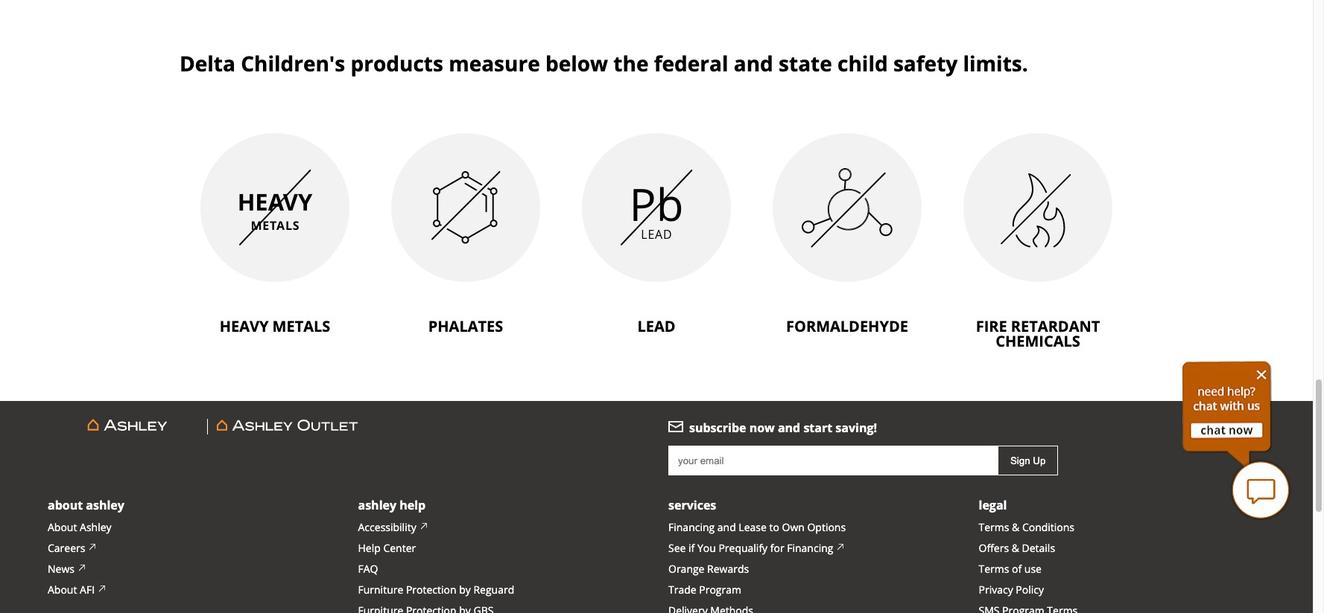 Task type: describe. For each thing, give the bounding box(es) containing it.
1 horizontal spatial help
[[400, 498, 426, 514]]

sign
[[1010, 456, 1030, 467]]

afi
[[80, 584, 95, 598]]

conditions
[[1022, 521, 1075, 535]]

2 terms from the top
[[979, 563, 1009, 577]]

see if you prequalify for financing link
[[668, 542, 845, 557]]

financing and lease to own options link
[[668, 521, 846, 536]]

faq
[[358, 563, 378, 577]]

state
[[779, 49, 832, 78]]

retardant
[[1011, 317, 1100, 337]]

own
[[782, 521, 805, 535]]

help center faq furniture protection by reguard
[[358, 542, 514, 598]]

products
[[351, 49, 443, 78]]

0 vertical spatial and
[[734, 49, 773, 78]]

rewards
[[707, 563, 749, 577]]

safety
[[893, 49, 958, 78]]

protection
[[406, 584, 456, 598]]

measure
[[449, 49, 540, 78]]

terms & conditions link
[[979, 521, 1075, 536]]

formaldehyde
[[786, 317, 908, 337]]

chat bubble mobile view image
[[1231, 461, 1291, 521]]

about ashley link
[[48, 521, 111, 536]]

use
[[1024, 563, 1042, 577]]

sign up button
[[998, 446, 1058, 476]]

start
[[804, 420, 832, 437]]

center
[[383, 542, 416, 556]]

ashley inside about ashley link
[[80, 521, 111, 535]]

accessibility link
[[358, 521, 428, 536]]

services
[[668, 498, 716, 514]]

privacy
[[979, 584, 1013, 598]]

metals
[[272, 317, 330, 337]]

1 vertical spatial and
[[778, 420, 800, 437]]

faq link
[[358, 563, 378, 578]]

furniture
[[358, 584, 403, 598]]

details
[[1022, 542, 1055, 556]]

careers
[[48, 542, 85, 556]]

your email email field
[[668, 446, 998, 476]]

accessibility
[[358, 521, 416, 535]]

2 vertical spatial and
[[717, 521, 736, 535]]

by
[[459, 584, 471, 598]]

program
[[699, 584, 741, 598]]

offers & details link
[[979, 542, 1055, 557]]

saving!
[[836, 420, 877, 437]]

limits.
[[963, 49, 1028, 78]]

to
[[769, 521, 779, 535]]

envelope image
[[668, 422, 683, 433]]

sign up
[[1010, 456, 1046, 467]]

now
[[749, 420, 775, 437]]

fire retardant chemicals
[[976, 317, 1100, 352]]

up
[[1033, 456, 1046, 467]]

1 about ashley from the top
[[48, 498, 124, 514]]

heavy metals
[[220, 317, 330, 337]]



Task type: locate. For each thing, give the bounding box(es) containing it.
orange
[[668, 563, 704, 577]]

lead
[[637, 317, 675, 337]]

terms down offers
[[979, 563, 1009, 577]]

1 horizontal spatial financing
[[787, 542, 833, 556]]

child
[[838, 49, 888, 78]]

1 vertical spatial help
[[358, 542, 381, 556]]

2 about from the top
[[48, 521, 77, 535]]

trade
[[668, 584, 696, 598]]

0 vertical spatial &
[[1012, 521, 1020, 535]]

0 vertical spatial financing
[[668, 521, 715, 535]]

about down news
[[48, 584, 77, 598]]

about for about ashley link
[[48, 521, 77, 535]]

heavy
[[220, 317, 269, 337]]

about
[[48, 498, 83, 514], [48, 521, 77, 535], [48, 584, 77, 598]]

reguard
[[473, 584, 514, 598]]

dialogue message for liveperson image
[[1183, 361, 1272, 469]]

1 about from the top
[[48, 498, 83, 514]]

about ashley up about ashley link
[[48, 498, 124, 514]]

fire
[[976, 317, 1007, 337]]

ashley up careers link
[[80, 521, 111, 535]]

children's
[[241, 49, 345, 78]]

help up faq
[[358, 542, 381, 556]]

& up offers & details link
[[1012, 521, 1020, 535]]

see
[[668, 542, 686, 556]]

1 vertical spatial about ashley
[[48, 521, 111, 535]]

and left the "state"
[[734, 49, 773, 78]]

1 vertical spatial about
[[48, 521, 77, 535]]

legal
[[979, 498, 1007, 514]]

for
[[770, 542, 784, 556]]

and left lease
[[717, 521, 736, 535]]

about up careers
[[48, 521, 77, 535]]

ashley outlet image
[[217, 420, 358, 435]]

3 about from the top
[[48, 584, 77, 598]]

federal
[[654, 49, 728, 78]]

ashley up about ashley link
[[86, 498, 124, 514]]

2 vertical spatial about
[[48, 584, 77, 598]]

2 about ashley from the top
[[48, 521, 111, 535]]

about ashley
[[48, 498, 124, 514], [48, 521, 111, 535]]

1 vertical spatial &
[[1012, 542, 1019, 556]]

about up about ashley link
[[48, 498, 83, 514]]

delta
[[180, 49, 235, 78]]

the
[[613, 49, 649, 78]]

about afi
[[48, 584, 95, 598]]

you
[[697, 542, 716, 556]]

0 vertical spatial help
[[400, 498, 426, 514]]

subscribe now and start saving!
[[689, 420, 877, 437]]

trade program link
[[668, 584, 741, 598]]

see if you prequalify for financing
[[668, 542, 833, 556]]

policy
[[1016, 584, 1044, 598]]

& up the of
[[1012, 542, 1019, 556]]

financing and lease to own options
[[668, 521, 846, 535]]

1 vertical spatial financing
[[787, 542, 833, 556]]

if
[[689, 542, 695, 556]]

0 horizontal spatial help
[[358, 542, 381, 556]]

orange rewards trade program
[[668, 563, 749, 598]]

0 vertical spatial terms
[[979, 521, 1009, 535]]

help up accessibility link
[[400, 498, 426, 514]]

offers
[[979, 542, 1009, 556]]

0 vertical spatial about ashley
[[48, 498, 124, 514]]

about for about afi link
[[48, 584, 77, 598]]

help center link
[[358, 542, 416, 557]]

help inside help center faq furniture protection by reguard
[[358, 542, 381, 556]]

1 vertical spatial terms
[[979, 563, 1009, 577]]

0 vertical spatial about
[[48, 498, 83, 514]]

prequalify
[[719, 542, 768, 556]]

delta children's products measure below the federal and state child safety limits.
[[180, 49, 1028, 78]]

financing down options
[[787, 542, 833, 556]]

chemicals
[[996, 332, 1080, 352]]

terms & conditions offers & details terms of use privacy policy
[[979, 521, 1075, 598]]

orange rewards link
[[668, 563, 749, 578]]

terms up offers
[[979, 521, 1009, 535]]

ashley help
[[358, 498, 426, 514]]

financing up if in the right bottom of the page
[[668, 521, 715, 535]]

terms of use link
[[979, 563, 1042, 578]]

financing
[[668, 521, 715, 535], [787, 542, 833, 556]]

and
[[734, 49, 773, 78], [778, 420, 800, 437], [717, 521, 736, 535]]

options
[[807, 521, 846, 535]]

lease
[[739, 521, 767, 535]]

subscribe
[[689, 420, 746, 437]]

terms
[[979, 521, 1009, 535], [979, 563, 1009, 577]]

of
[[1012, 563, 1022, 577]]

below
[[545, 49, 608, 78]]

0 horizontal spatial financing
[[668, 521, 715, 535]]

about ashley up careers link
[[48, 521, 111, 535]]

ashley
[[86, 498, 124, 514], [358, 498, 396, 514], [80, 521, 111, 535]]

news link
[[48, 563, 86, 578]]

news
[[48, 563, 74, 577]]

furniture protection by reguard link
[[358, 584, 514, 598]]

ashley up accessibility
[[358, 498, 396, 514]]

and right now
[[778, 420, 800, 437]]

ashley furniture image
[[57, 420, 198, 435]]

1 terms from the top
[[979, 521, 1009, 535]]

ashley departments element
[[48, 420, 645, 435]]

help
[[400, 498, 426, 514], [358, 542, 381, 556]]

&
[[1012, 521, 1020, 535], [1012, 542, 1019, 556]]

phalates
[[428, 317, 503, 337]]

careers link
[[48, 542, 97, 557]]

about afi link
[[48, 584, 107, 598]]

privacy policy link
[[979, 584, 1044, 598]]



Task type: vqa. For each thing, say whether or not it's contained in the screenshot.
Main Content
no



